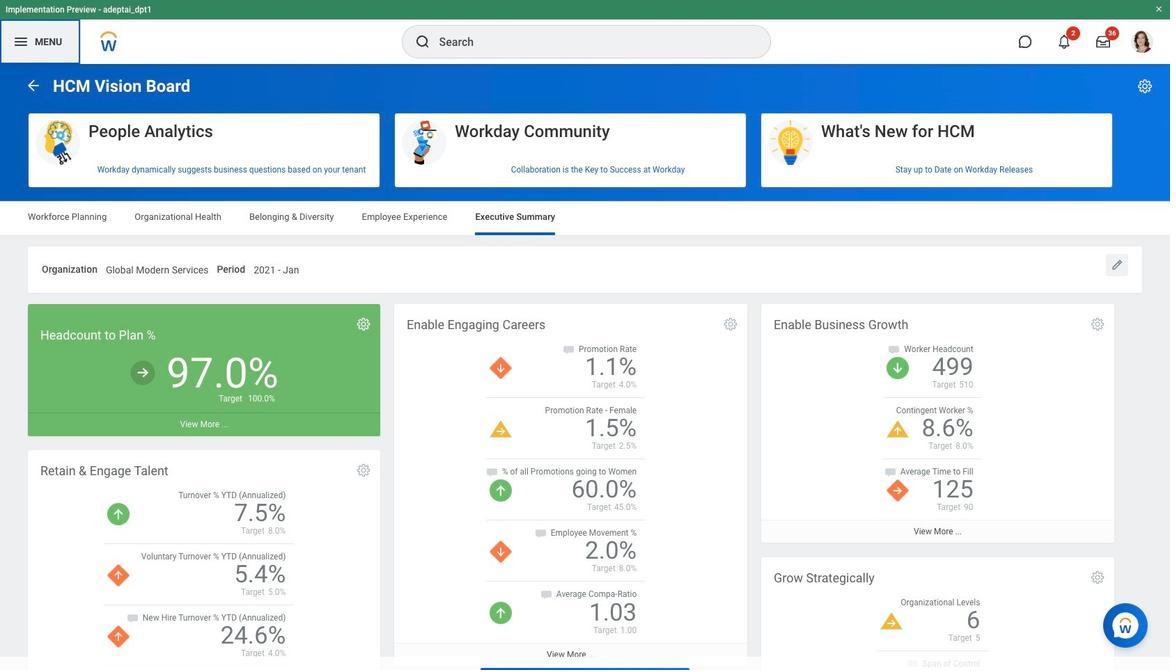 Task type: locate. For each thing, give the bounding box(es) containing it.
0 vertical spatial up good image
[[107, 503, 129, 526]]

enable business growth element
[[761, 304, 1114, 543]]

tab list
[[14, 202, 1156, 235]]

up good image down down bad image
[[489, 603, 512, 625]]

up good image up up bad icon
[[107, 503, 129, 526]]

notifications large image
[[1057, 35, 1071, 49]]

up good image
[[107, 503, 129, 526], [489, 603, 512, 625]]

banner
[[0, 0, 1170, 64]]

inbox large image
[[1096, 35, 1110, 49]]

1 horizontal spatial up good image
[[489, 603, 512, 625]]

up good image
[[489, 480, 512, 502]]

enable engaging careers element
[[394, 304, 747, 666]]

justify image
[[13, 33, 29, 50]]

None text field
[[106, 256, 209, 280], [254, 256, 299, 280], [106, 256, 209, 280], [254, 256, 299, 280]]

up bad image
[[107, 626, 129, 648]]

configure grow strategically image
[[1090, 570, 1105, 586]]

edit image
[[1110, 258, 1124, 272]]

1 vertical spatial up good image
[[489, 603, 512, 625]]

main content
[[0, 64, 1170, 671]]

configure enable business growth image
[[1090, 317, 1105, 332]]

search image
[[414, 33, 431, 50]]

0 horizontal spatial up good image
[[107, 503, 129, 526]]

down good image
[[887, 357, 909, 379]]

configure image
[[356, 317, 371, 332]]

up warning image
[[887, 421, 909, 438]]



Task type: describe. For each thing, give the bounding box(es) containing it.
down bad image
[[489, 541, 512, 564]]

up bad image
[[107, 565, 129, 587]]

retain & engage talent element
[[28, 450, 380, 671]]

profile logan mcneil image
[[1131, 31, 1153, 56]]

neutral warning image
[[489, 421, 512, 438]]

configure this page image
[[1137, 78, 1153, 95]]

neutral warning image
[[880, 613, 902, 630]]

grow strategically element
[[761, 558, 1114, 671]]

neutral bad image
[[887, 480, 909, 502]]

down bad image
[[489, 357, 512, 379]]

Search Workday  search field
[[439, 26, 741, 57]]

configure retain & engage talent image
[[356, 463, 371, 478]]

previous page image
[[25, 77, 42, 94]]

close environment banner image
[[1155, 5, 1163, 13]]

neutral good image
[[130, 360, 156, 387]]



Task type: vqa. For each thing, say whether or not it's contained in the screenshot.
the 10 button related to 0
no



